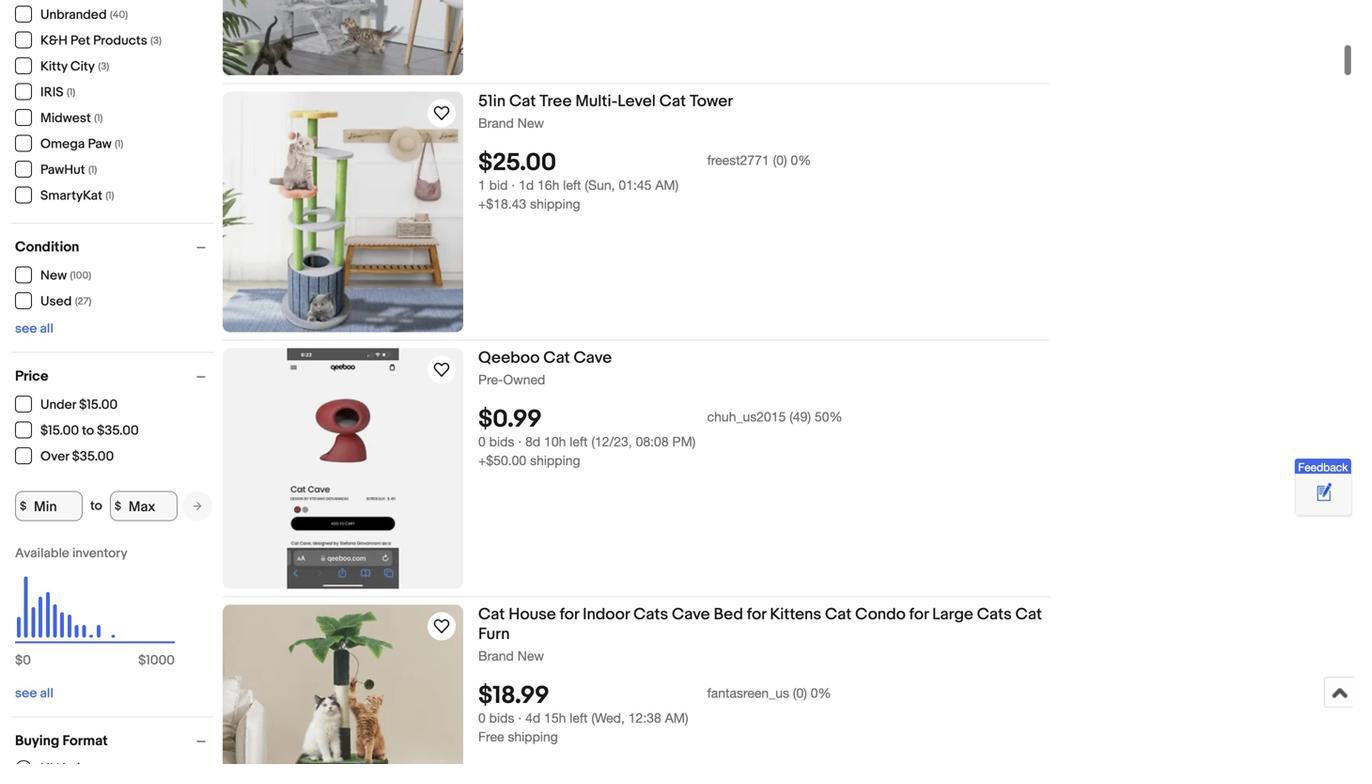 Task type: locate. For each thing, give the bounding box(es) containing it.
bids for $18.99
[[490, 710, 515, 726]]

$25.00
[[479, 148, 557, 178]]

left inside freest2771 (0) 0% 1 bid · 1d 16h left (sun, 01:45 am) +$18.43 shipping
[[563, 177, 582, 193]]

cats right large
[[978, 605, 1012, 625]]

0 vertical spatial bids
[[490, 434, 515, 449]]

0 up free
[[479, 710, 486, 726]]

2 horizontal spatial for
[[910, 605, 929, 625]]

see all down used
[[15, 321, 53, 337]]

· for $0.99
[[518, 434, 522, 449]]

pawhut (1)
[[40, 162, 97, 178]]

left right '10h'
[[570, 434, 588, 449]]

$15.00 up $15.00 to $35.00
[[79, 397, 118, 413]]

condition button
[[15, 239, 214, 256]]

0% for $18.99
[[811, 685, 832, 701]]

to right minimum value in $ text box
[[90, 498, 102, 514]]

(wed,
[[592, 710, 625, 726]]

brand down 51in in the top of the page
[[479, 115, 514, 131]]

0% right fantasreen_us
[[811, 685, 832, 701]]

(1) down the paw
[[88, 164, 97, 176]]

cave left bed
[[672, 605, 710, 625]]

watch cat house for indoor cats cave bed for kittens cat condo for large cats cat furn image
[[431, 616, 453, 638]]

shipping
[[530, 196, 581, 211], [530, 453, 581, 468], [508, 729, 558, 745]]

0%
[[791, 152, 812, 168], [811, 685, 832, 701]]

1 vertical spatial see all button
[[15, 686, 53, 702]]

(1) inside iris (1)
[[67, 87, 75, 99]]

1 see all from the top
[[15, 321, 53, 337]]

(1) right the paw
[[115, 138, 123, 151]]

city
[[70, 59, 95, 75]]

shipping inside chuh_us2015 (49) 50% 0 bids · 8d 10h left (12/23, 08:08 pm) +$50.00 shipping
[[530, 453, 581, 468]]

chuh_us2015
[[708, 409, 786, 424]]

0 vertical spatial $35.00
[[97, 423, 139, 439]]

3 for from the left
[[910, 605, 929, 625]]

(1) inside midwest (1)
[[94, 112, 103, 125]]

0 vertical spatial 0%
[[791, 152, 812, 168]]

0
[[479, 434, 486, 449], [23, 653, 31, 669], [479, 710, 486, 726]]

shipping down 16h
[[530, 196, 581, 211]]

12:38
[[629, 710, 662, 726]]

(40)
[[110, 9, 128, 21]]

2 vertical spatial left
[[570, 710, 588, 726]]

· left 1d
[[512, 177, 515, 193]]

see all for price
[[15, 686, 53, 702]]

(3) inside k&h pet products (3)
[[151, 35, 162, 47]]

1 vertical spatial 0%
[[811, 685, 832, 701]]

k&h pet products (3)
[[40, 33, 162, 49]]

see all button for condition
[[15, 321, 53, 337]]

new up used
[[40, 268, 67, 284]]

8d
[[526, 434, 541, 449]]

50%
[[815, 409, 843, 424]]

freest2771 (0) 0% 1 bid · 1d 16h left (sun, 01:45 am) +$18.43 shipping
[[479, 152, 812, 211]]

shipping inside the fantasreen_us (0) 0% 0 bids · 4d 15h left (wed, 12:38 am) free shipping
[[508, 729, 558, 745]]

0 up +$50.00
[[479, 434, 486, 449]]

1 vertical spatial (0)
[[793, 685, 808, 701]]

51in cat tree multi-level cat tower heading
[[479, 92, 734, 112]]

to down under $15.00
[[82, 423, 94, 439]]

brand
[[479, 115, 514, 131], [479, 648, 514, 664]]

1 vertical spatial $35.00
[[72, 449, 114, 465]]

0 vertical spatial see
[[15, 321, 37, 337]]

am) inside the fantasreen_us (0) 0% 0 bids · 4d 15h left (wed, 12:38 am) free shipping
[[665, 710, 689, 726]]

$
[[20, 500, 27, 513], [115, 500, 121, 513], [15, 653, 23, 669], [138, 653, 146, 669]]

0 horizontal spatial (0)
[[773, 152, 788, 168]]

all
[[40, 321, 53, 337], [40, 686, 53, 702]]

fantasreen_us
[[708, 685, 790, 701]]

left inside chuh_us2015 (49) 50% 0 bids · 8d 10h left (12/23, 08:08 pm) +$50.00 shipping
[[570, 434, 588, 449]]

1 brand from the top
[[479, 115, 514, 131]]

1 horizontal spatial cats
[[978, 605, 1012, 625]]

under
[[40, 397, 76, 413]]

bids inside chuh_us2015 (49) 50% 0 bids · 8d 10h left (12/23, 08:08 pm) +$50.00 shipping
[[490, 434, 515, 449]]

· inside freest2771 (0) 0% 1 bid · 1d 16h left (sun, 01:45 am) +$18.43 shipping
[[512, 177, 515, 193]]

· left the 4d
[[518, 710, 522, 726]]

am)
[[656, 177, 679, 193], [665, 710, 689, 726]]

1 bids from the top
[[490, 434, 515, 449]]

1 vertical spatial left
[[570, 434, 588, 449]]

tower
[[690, 92, 734, 112]]

0 vertical spatial am)
[[656, 177, 679, 193]]

2 see all button from the top
[[15, 686, 53, 702]]

bed
[[714, 605, 744, 625]]

(1) inside smartykat (1)
[[106, 190, 114, 202]]

1 see all button from the top
[[15, 321, 53, 337]]

2 all from the top
[[40, 686, 53, 702]]

1 vertical spatial brand
[[479, 648, 514, 664]]

cat house for indoor cats cave bed for kittens cat condo for large cats cat furn image
[[223, 605, 464, 764]]

$ up available
[[20, 500, 27, 513]]

2 for from the left
[[747, 605, 767, 625]]

see up price
[[15, 321, 37, 337]]

left inside the fantasreen_us (0) 0% 0 bids · 4d 15h left (wed, 12:38 am) free shipping
[[570, 710, 588, 726]]

$ up buying
[[15, 653, 23, 669]]

new down house
[[518, 648, 544, 664]]

1 vertical spatial $15.00
[[40, 423, 79, 439]]

new (100)
[[40, 268, 91, 284]]

qeeboo cat cave link
[[479, 348, 1051, 372]]

0 vertical spatial shipping
[[530, 196, 581, 211]]

over $35.00
[[40, 449, 114, 465]]

see down $ 0
[[15, 686, 37, 702]]

(3) right city
[[98, 61, 109, 73]]

brand down furn
[[479, 648, 514, 664]]

owned
[[503, 372, 546, 388]]

·
[[512, 177, 515, 193], [518, 434, 522, 449], [518, 710, 522, 726]]

smartykat
[[40, 188, 102, 204]]

(0) for $18.99
[[793, 685, 808, 701]]

kitty city (3)
[[40, 59, 109, 75]]

buying
[[15, 733, 59, 750]]

under $15.00
[[40, 397, 118, 413]]

all down used
[[40, 321, 53, 337]]

1 vertical spatial 0
[[23, 653, 31, 669]]

watch 51in cat tree multi-level cat tower image
[[431, 102, 453, 125]]

0 up buying
[[23, 653, 31, 669]]

left
[[563, 177, 582, 193], [570, 434, 588, 449], [570, 710, 588, 726]]

2 vertical spatial shipping
[[508, 729, 558, 745]]

for left large
[[910, 605, 929, 625]]

1 vertical spatial ·
[[518, 434, 522, 449]]

(3)
[[151, 35, 162, 47], [98, 61, 109, 73]]

$ 1000
[[138, 653, 175, 669]]

$35.00
[[97, 423, 139, 439], [72, 449, 114, 465]]

all up buying
[[40, 686, 53, 702]]

$15.00 up over $35.00 link
[[40, 423, 79, 439]]

am) right the 12:38
[[665, 710, 689, 726]]

bids up free
[[490, 710, 515, 726]]

bids for $0.99
[[490, 434, 515, 449]]

(3) inside kitty city (3)
[[98, 61, 109, 73]]

cave right qeeboo
[[574, 348, 612, 368]]

1 vertical spatial am)
[[665, 710, 689, 726]]

cave inside cat house for indoor cats cave bed for kittens cat condo for large cats cat furn brand new
[[672, 605, 710, 625]]

freest2771
[[708, 152, 770, 168]]

0 horizontal spatial for
[[560, 605, 579, 625]]

$35.00 down under $15.00
[[97, 423, 139, 439]]

0 vertical spatial cave
[[574, 348, 612, 368]]

cat
[[510, 92, 536, 112], [660, 92, 686, 112], [544, 348, 570, 368], [479, 605, 505, 625], [825, 605, 852, 625], [1016, 605, 1043, 625]]

1 horizontal spatial (3)
[[151, 35, 162, 47]]

1 see from the top
[[15, 321, 37, 337]]

bids inside the fantasreen_us (0) 0% 0 bids · 4d 15h left (wed, 12:38 am) free shipping
[[490, 710, 515, 726]]

0 vertical spatial see all
[[15, 321, 53, 337]]

0 vertical spatial to
[[82, 423, 94, 439]]

$ up the inventory
[[115, 500, 121, 513]]

cat right large
[[1016, 605, 1043, 625]]

(1) right 'iris'
[[67, 87, 75, 99]]

1 all from the top
[[40, 321, 53, 337]]

0 vertical spatial ·
[[512, 177, 515, 193]]

am) right 01:45
[[656, 177, 679, 193]]

1d
[[519, 177, 534, 193]]

(0) right freest2771
[[773, 152, 788, 168]]

0 vertical spatial 0
[[479, 434, 486, 449]]

(0) for $25.00
[[773, 152, 788, 168]]

15h
[[544, 710, 566, 726]]

house
[[509, 605, 556, 625]]

see all button down $ 0
[[15, 686, 53, 702]]

unbranded
[[40, 7, 107, 23]]

0 inside the fantasreen_us (0) 0% 0 bids · 4d 15h left (wed, 12:38 am) free shipping
[[479, 710, 486, 726]]

1 cats from the left
[[634, 605, 669, 625]]

pawhut
[[40, 162, 85, 178]]

am) inside freest2771 (0) 0% 1 bid · 1d 16h left (sun, 01:45 am) +$18.43 shipping
[[656, 177, 679, 193]]

see all down $ 0
[[15, 686, 53, 702]]

1 horizontal spatial cave
[[672, 605, 710, 625]]

shipping down '10h'
[[530, 453, 581, 468]]

new down tree
[[518, 115, 544, 131]]

for left indoor
[[560, 605, 579, 625]]

2 see from the top
[[15, 686, 37, 702]]

2 vertical spatial 0
[[479, 710, 486, 726]]

cave inside the qeeboo cat cave pre-owned
[[574, 348, 612, 368]]

2 see all from the top
[[15, 686, 53, 702]]

new
[[518, 115, 544, 131], [40, 268, 67, 284], [518, 648, 544, 664]]

· for $25.00
[[512, 177, 515, 193]]

left right 16h
[[563, 177, 582, 193]]

for right bed
[[747, 605, 767, 625]]

cat up owned
[[544, 348, 570, 368]]

(0) inside freest2771 (0) 0% 1 bid · 1d 16h left (sun, 01:45 am) +$18.43 shipping
[[773, 152, 788, 168]]

0 vertical spatial $15.00
[[79, 397, 118, 413]]

over
[[40, 449, 69, 465]]

1 horizontal spatial for
[[747, 605, 767, 625]]

· inside chuh_us2015 (49) 50% 0 bids · 8d 10h left (12/23, 08:08 pm) +$50.00 shipping
[[518, 434, 522, 449]]

0 horizontal spatial cave
[[574, 348, 612, 368]]

0% inside the fantasreen_us (0) 0% 0 bids · 4d 15h left (wed, 12:38 am) free shipping
[[811, 685, 832, 701]]

2 vertical spatial new
[[518, 648, 544, 664]]

see for condition
[[15, 321, 37, 337]]

(1) inside pawhut (1)
[[88, 164, 97, 176]]

shipping inside freest2771 (0) 0% 1 bid · 1d 16h left (sun, 01:45 am) +$18.43 shipping
[[530, 196, 581, 211]]

cat house for indoor cats cave bed for kittens cat condo for large cats cat furn link
[[479, 605, 1051, 648]]

$15.00 to $35.00
[[40, 423, 139, 439]]

cat right 51in in the top of the page
[[510, 92, 536, 112]]

· for $18.99
[[518, 710, 522, 726]]

shipping down the 4d
[[508, 729, 558, 745]]

2 bids from the top
[[490, 710, 515, 726]]

1 vertical spatial see all
[[15, 686, 53, 702]]

0 inside chuh_us2015 (49) 50% 0 bids · 8d 10h left (12/23, 08:08 pm) +$50.00 shipping
[[479, 434, 486, 449]]

0 for $0.99
[[479, 434, 486, 449]]

1 for from the left
[[560, 605, 579, 625]]

0 vertical spatial (0)
[[773, 152, 788, 168]]

brand inside 51in cat tree multi-level cat tower brand new
[[479, 115, 514, 131]]

shipping for $18.99
[[508, 729, 558, 745]]

0% inside freest2771 (0) 0% 1 bid · 1d 16h left (sun, 01:45 am) +$18.43 shipping
[[791, 152, 812, 168]]

· left 8d
[[518, 434, 522, 449]]

$35.00 down $15.00 to $35.00
[[72, 449, 114, 465]]

1 vertical spatial see
[[15, 686, 37, 702]]

0% right freest2771
[[791, 152, 812, 168]]

(3) right the products
[[151, 35, 162, 47]]

bid
[[490, 177, 508, 193]]

shipping for $0.99
[[530, 453, 581, 468]]

2 brand from the top
[[479, 648, 514, 664]]

left right '15h'
[[570, 710, 588, 726]]

(0) right fantasreen_us
[[793, 685, 808, 701]]

see all button down used
[[15, 321, 53, 337]]

0 vertical spatial brand
[[479, 115, 514, 131]]

1 vertical spatial (3)
[[98, 61, 109, 73]]

cat left condo
[[825, 605, 852, 625]]

qeeboo cat cave pre-owned
[[479, 348, 612, 388]]

1 horizontal spatial (0)
[[793, 685, 808, 701]]

0 vertical spatial new
[[518, 115, 544, 131]]

0 vertical spatial (3)
[[151, 35, 162, 47]]

cat left house
[[479, 605, 505, 625]]

level
[[618, 92, 656, 112]]

cave
[[574, 348, 612, 368], [672, 605, 710, 625]]

1 vertical spatial bids
[[490, 710, 515, 726]]

Maximum Value in $ text field
[[110, 491, 178, 521]]

0 vertical spatial left
[[563, 177, 582, 193]]

see all
[[15, 321, 53, 337], [15, 686, 53, 702]]

see all button for price
[[15, 686, 53, 702]]

51in cat tree multi-level cat tower image
[[223, 92, 464, 333]]

2 vertical spatial ·
[[518, 710, 522, 726]]

price button
[[15, 368, 214, 385]]

(0) inside the fantasreen_us (0) 0% 0 bids · 4d 15h left (wed, 12:38 am) free shipping
[[793, 685, 808, 701]]

0 horizontal spatial (3)
[[98, 61, 109, 73]]

see
[[15, 321, 37, 337], [15, 686, 37, 702]]

$35.00 inside over $35.00 link
[[72, 449, 114, 465]]

· inside the fantasreen_us (0) 0% 0 bids · 4d 15h left (wed, 12:38 am) free shipping
[[518, 710, 522, 726]]

1 vertical spatial shipping
[[530, 453, 581, 468]]

+$50.00
[[479, 453, 527, 468]]

bids up +$50.00
[[490, 434, 515, 449]]

cats right indoor
[[634, 605, 669, 625]]

see all button
[[15, 321, 53, 337], [15, 686, 53, 702]]

0 vertical spatial all
[[40, 321, 53, 337]]

omega paw (1)
[[40, 136, 123, 152]]

(1) right smartykat
[[106, 190, 114, 202]]

cat inside the qeeboo cat cave pre-owned
[[544, 348, 570, 368]]

0 vertical spatial see all button
[[15, 321, 53, 337]]

0 horizontal spatial cats
[[634, 605, 669, 625]]

1 vertical spatial all
[[40, 686, 53, 702]]

indoor
[[583, 605, 630, 625]]

(1) up the paw
[[94, 112, 103, 125]]

51in cat tree multi-level cat tower brand new
[[479, 92, 734, 131]]

paw
[[88, 136, 112, 152]]

1 vertical spatial cave
[[672, 605, 710, 625]]

to
[[82, 423, 94, 439], [90, 498, 102, 514]]



Task type: vqa. For each thing, say whether or not it's contained in the screenshot.
· inside the freest2771 (0) 0% 1 bid · 1d 16h left (Sun, 01:45 AM) +$18.43 shipping
yes



Task type: describe. For each thing, give the bounding box(es) containing it.
10h
[[544, 434, 566, 449]]

new inside 51in cat tree multi-level cat tower brand new
[[518, 115, 544, 131]]

qeeboo
[[479, 348, 540, 368]]

unbranded (40)
[[40, 7, 128, 23]]

graph of available inventory between $0 and $1000+ image
[[15, 546, 175, 679]]

(sun,
[[585, 177, 615, 193]]

brand inside cat house for indoor cats cave bed for kittens cat condo for large cats cat furn brand new
[[479, 648, 514, 664]]

(1) inside omega paw (1)
[[115, 138, 123, 151]]

1 vertical spatial to
[[90, 498, 102, 514]]

left for $25.00
[[563, 177, 582, 193]]

left for $0.99
[[570, 434, 588, 449]]

(1) for pawhut
[[88, 164, 97, 176]]

am) for $25.00
[[656, 177, 679, 193]]

multi-
[[576, 92, 618, 112]]

shipping for $25.00
[[530, 196, 581, 211]]

iris
[[40, 85, 64, 101]]

$35.00 inside the $15.00 to $35.00 link
[[97, 423, 139, 439]]

inventory
[[72, 546, 128, 562]]

51in
[[479, 92, 506, 112]]

over $35.00 link
[[15, 448, 115, 465]]

available
[[15, 546, 69, 562]]

4d
[[526, 710, 541, 726]]

feedback
[[1299, 461, 1349, 474]]

all for price
[[40, 686, 53, 702]]

qeeboo cat cave image
[[287, 348, 399, 589]]

fantasreen_us (0) 0% 0 bids · 4d 15h left (wed, 12:38 am) free shipping
[[479, 685, 832, 745]]

available inventory
[[15, 546, 128, 562]]

to inside the $15.00 to $35.00 link
[[82, 423, 94, 439]]

free
[[479, 729, 504, 745]]

(1) for smartykat
[[106, 190, 114, 202]]

midwest
[[40, 111, 91, 127]]

condo
[[856, 605, 906, 625]]

kittens
[[770, 605, 822, 625]]

price
[[15, 368, 48, 385]]

condition
[[15, 239, 79, 256]]

0 inside image
[[23, 653, 31, 669]]

buying format
[[15, 733, 108, 750]]

$ up buying format dropdown button
[[138, 653, 146, 669]]

chuh_us2015 (49) 50% 0 bids · 8d 10h left (12/23, 08:08 pm) +$50.00 shipping
[[479, 409, 843, 468]]

pm)
[[673, 434, 696, 449]]

used
[[40, 294, 72, 310]]

all for condition
[[40, 321, 53, 337]]

0% for $25.00
[[791, 152, 812, 168]]

used (27)
[[40, 294, 92, 310]]

54 inch cat tree tower nib image
[[223, 0, 464, 75]]

1000
[[146, 653, 175, 669]]

smartykat (1)
[[40, 188, 114, 204]]

16h
[[538, 177, 560, 193]]

Minimum Value in $ text field
[[15, 491, 83, 521]]

furn
[[479, 625, 510, 645]]

$18.99
[[479, 682, 550, 711]]

cat right level
[[660, 92, 686, 112]]

see all for condition
[[15, 321, 53, 337]]

buying format button
[[15, 733, 214, 750]]

format
[[63, 733, 108, 750]]

0 for $18.99
[[479, 710, 486, 726]]

iris (1)
[[40, 85, 75, 101]]

51in cat tree multi-level cat tower link
[[479, 92, 1051, 115]]

qeeboo cat cave heading
[[479, 348, 612, 368]]

kitty
[[40, 59, 67, 75]]

tree
[[540, 92, 572, 112]]

(49)
[[790, 409, 812, 424]]

products
[[93, 33, 147, 49]]

08:08
[[636, 434, 669, 449]]

$ 0
[[15, 653, 31, 669]]

midwest (1)
[[40, 111, 103, 127]]

k&h
[[40, 33, 68, 49]]

under $15.00 link
[[15, 396, 119, 413]]

(1) for midwest
[[94, 112, 103, 125]]

(12/23,
[[592, 434, 632, 449]]

large
[[933, 605, 974, 625]]

am) for $18.99
[[665, 710, 689, 726]]

01:45
[[619, 177, 652, 193]]

see for price
[[15, 686, 37, 702]]

$0.99
[[479, 405, 542, 434]]

pet
[[71, 33, 90, 49]]

+$18.43
[[479, 196, 527, 211]]

watch qeeboo cat cave image
[[431, 359, 453, 381]]

1
[[479, 177, 486, 193]]

$15.00 to $35.00 link
[[15, 422, 140, 439]]

(1) for iris
[[67, 87, 75, 99]]

pre-
[[479, 372, 503, 388]]

2 cats from the left
[[978, 605, 1012, 625]]

left for $18.99
[[570, 710, 588, 726]]

new inside cat house for indoor cats cave bed for kittens cat condo for large cats cat furn brand new
[[518, 648, 544, 664]]

omega
[[40, 136, 85, 152]]

(100)
[[70, 270, 91, 282]]

cat house for indoor cats cave bed for kittens cat condo for large cats cat furn heading
[[479, 605, 1043, 645]]

cat house for indoor cats cave bed for kittens cat condo for large cats cat furn brand new
[[479, 605, 1043, 664]]

(27)
[[75, 296, 92, 308]]

1 vertical spatial new
[[40, 268, 67, 284]]



